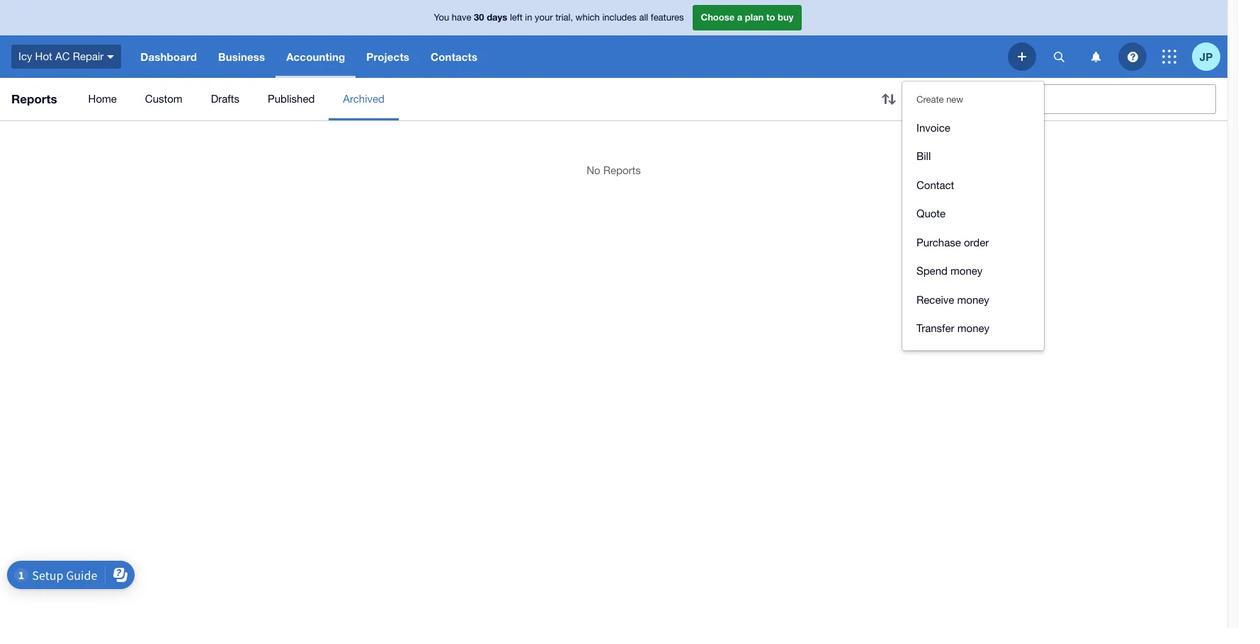 Task type: describe. For each thing, give the bounding box(es) containing it.
spend money link
[[903, 257, 1044, 286]]

list box inside banner
[[903, 81, 1044, 350]]

custom link
[[131, 78, 197, 120]]

bill
[[917, 150, 931, 162]]

buy
[[778, 12, 794, 23]]

left
[[510, 12, 523, 23]]

create
[[917, 94, 944, 105]]

projects button
[[356, 35, 420, 78]]

quote link
[[903, 200, 1044, 228]]

trial,
[[556, 12, 573, 23]]

repair
[[73, 50, 104, 62]]

menu containing home
[[74, 78, 864, 120]]

business button
[[208, 35, 276, 78]]

drafts link
[[197, 78, 254, 120]]

choose a plan to buy
[[701, 12, 794, 23]]

icy hot ac repair
[[18, 50, 104, 62]]

days
[[487, 12, 507, 23]]

purchase order link
[[903, 228, 1044, 257]]

drafts
[[211, 93, 239, 105]]

to
[[766, 12, 775, 23]]

transfer money link
[[903, 315, 1044, 343]]

jp button
[[1192, 35, 1228, 78]]

home link
[[74, 78, 131, 120]]

30
[[474, 12, 484, 23]]

svg image inside icy hot ac repair popup button
[[107, 55, 114, 59]]

money for transfer money
[[958, 322, 990, 334]]

dashboard link
[[130, 35, 208, 78]]

your
[[535, 12, 553, 23]]

invoice
[[917, 121, 951, 134]]

purchase
[[917, 236, 961, 248]]

2 svg image from the left
[[1091, 51, 1101, 62]]

dashboard
[[140, 50, 197, 63]]

features
[[651, 12, 684, 23]]

money for receive money
[[957, 294, 990, 306]]

choose
[[701, 12, 735, 23]]

transfer money
[[917, 322, 990, 334]]

published link
[[254, 78, 329, 120]]

1 horizontal spatial reports
[[603, 164, 641, 176]]

projects
[[367, 50, 410, 63]]

navigation containing dashboard
[[130, 35, 1008, 78]]

custom
[[145, 93, 183, 105]]

all
[[639, 12, 648, 23]]

archived
[[343, 93, 385, 105]]



Task type: locate. For each thing, give the bounding box(es) containing it.
contact link
[[903, 171, 1044, 200]]

no reports
[[587, 164, 641, 176]]

ac
[[55, 50, 70, 62]]

receive money
[[917, 294, 990, 306]]

receive money link
[[903, 286, 1044, 315]]

home
[[88, 93, 117, 105]]

create new group
[[903, 107, 1044, 350]]

reports down icy
[[11, 91, 57, 106]]

order
[[964, 236, 989, 248]]

1 vertical spatial reports
[[603, 164, 641, 176]]

money for spend money
[[951, 265, 983, 277]]

you have 30 days left in your trial, which includes all features
[[434, 12, 684, 23]]

transfer
[[917, 322, 955, 334]]

0 vertical spatial reports
[[11, 91, 57, 106]]

quote
[[917, 208, 946, 220]]

reports
[[11, 91, 57, 106], [603, 164, 641, 176]]

jp
[[1200, 50, 1213, 63]]

0 vertical spatial money
[[951, 265, 983, 277]]

menu
[[74, 78, 864, 120]]

sort reports image
[[875, 85, 903, 113]]

have
[[452, 12, 471, 23]]

accounting button
[[276, 35, 356, 78]]

banner
[[0, 0, 1228, 350]]

Find a report text field
[[932, 85, 1216, 113]]

list box containing invoice
[[903, 81, 1044, 350]]

no
[[587, 164, 600, 176]]

0 horizontal spatial reports
[[11, 91, 57, 106]]

money inside receive money link
[[957, 294, 990, 306]]

contacts
[[431, 50, 478, 63]]

money inside spend money link
[[951, 265, 983, 277]]

a
[[737, 12, 743, 23]]

navigation
[[130, 35, 1008, 78]]

plan
[[745, 12, 764, 23]]

contact
[[917, 179, 955, 191]]

money
[[951, 265, 983, 277], [957, 294, 990, 306], [958, 322, 990, 334]]

svg image
[[1054, 51, 1064, 62], [1091, 51, 1101, 62]]

money down receive money link
[[958, 322, 990, 334]]

accounting
[[286, 50, 345, 63]]

receive
[[917, 294, 955, 306]]

2 vertical spatial money
[[958, 322, 990, 334]]

banner containing jp
[[0, 0, 1228, 350]]

contacts button
[[420, 35, 488, 78]]

archived link
[[329, 78, 399, 120]]

purchase order
[[917, 236, 989, 248]]

hot
[[35, 50, 52, 62]]

which
[[576, 12, 600, 23]]

money down purchase order "link"
[[951, 265, 983, 277]]

money down spend money link
[[957, 294, 990, 306]]

svg image
[[1163, 50, 1177, 64], [1127, 51, 1138, 62], [1018, 52, 1027, 61], [107, 55, 114, 59]]

reports right no
[[603, 164, 641, 176]]

in
[[525, 12, 532, 23]]

icy
[[18, 50, 32, 62]]

icy hot ac repair button
[[0, 35, 130, 78]]

list box
[[903, 81, 1044, 350]]

you
[[434, 12, 449, 23]]

create new
[[917, 94, 964, 105]]

1 svg image from the left
[[1054, 51, 1064, 62]]

published
[[268, 93, 315, 105]]

bill link
[[903, 142, 1044, 171]]

1 horizontal spatial svg image
[[1091, 51, 1101, 62]]

includes
[[602, 12, 637, 23]]

new
[[947, 94, 964, 105]]

spend
[[917, 265, 948, 277]]

0 horizontal spatial svg image
[[1054, 51, 1064, 62]]

business
[[218, 50, 265, 63]]

None field
[[903, 84, 1216, 114]]

money inside transfer money link
[[958, 322, 990, 334]]

invoice link
[[903, 114, 1044, 142]]

1 vertical spatial money
[[957, 294, 990, 306]]

spend money
[[917, 265, 983, 277]]



Task type: vqa. For each thing, say whether or not it's contained in the screenshot.
Hot
yes



